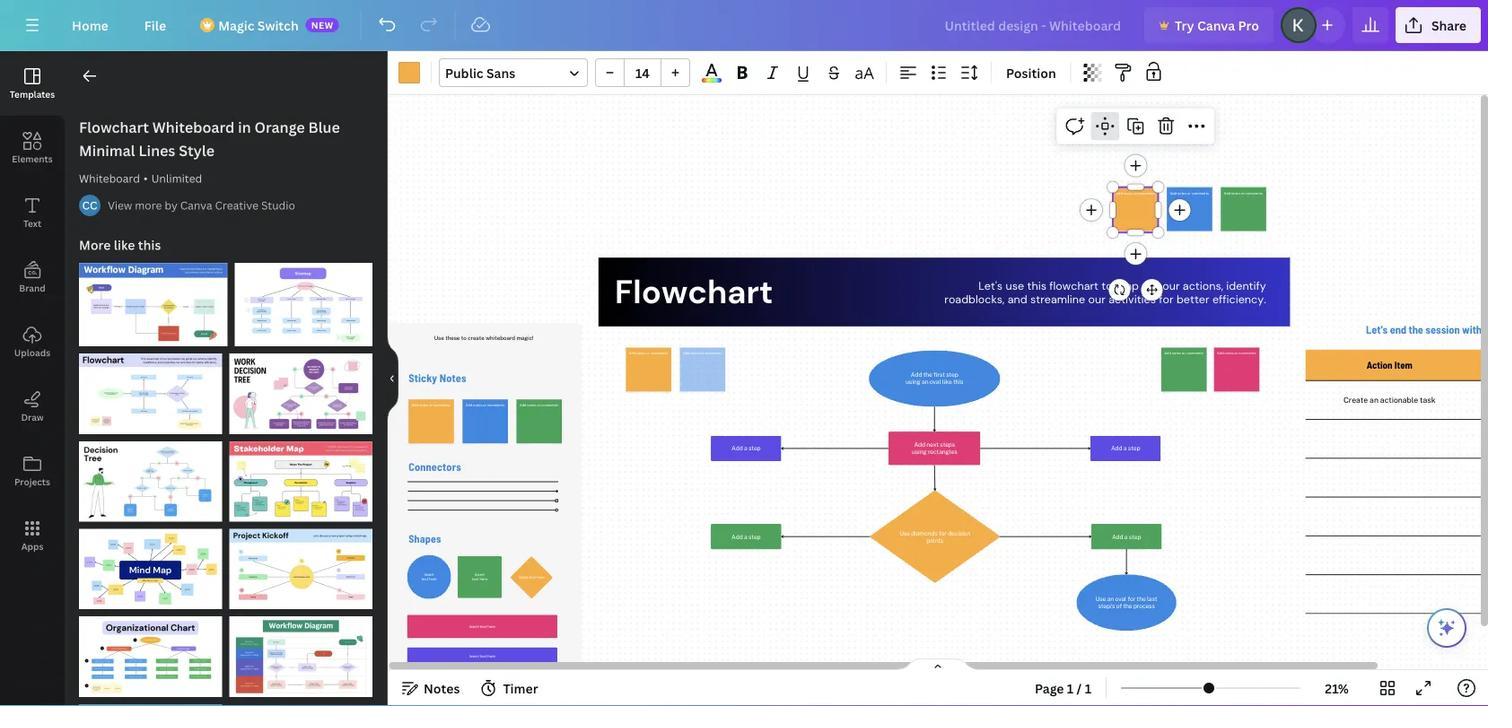Task type: locate. For each thing, give the bounding box(es) containing it.
let's inside let's use this flowchart to map out our actions, identify roadblocks, and streamline our activities for better efficiency.
[[979, 278, 1003, 293]]

1 right /
[[1085, 680, 1092, 697]]

new
[[311, 19, 334, 31]]

0 vertical spatial canva
[[1198, 17, 1236, 34]]

1 horizontal spatial let's
[[1367, 323, 1388, 336]]

0 vertical spatial let's
[[979, 278, 1003, 293]]

management org chart team whiteboard in black red green trendy sticker style group
[[229, 694, 373, 707]]

projects
[[14, 476, 50, 488]]

1 vertical spatial notes
[[424, 680, 460, 697]]

our
[[1163, 278, 1180, 293], [1089, 293, 1106, 307]]

1 horizontal spatial 1
[[1085, 680, 1092, 697]]

mind map brainstorm whiteboard in colorful style image
[[79, 529, 222, 610]]

0 vertical spatial whiteboard
[[152, 118, 235, 137]]

file button
[[130, 7, 181, 43]]

1 vertical spatial let's
[[1367, 323, 1388, 336]]

for
[[1159, 293, 1174, 307]]

management org chart team whiteboard in black red green trendy sticker style image
[[229, 705, 373, 707]]

canva assistant image
[[1437, 618, 1458, 639]]

let's for use
[[979, 278, 1003, 293]]

notes button
[[395, 674, 467, 703]]

1 vertical spatial this
[[1028, 278, 1047, 293]]

a
[[1485, 323, 1489, 336]]

timer button
[[474, 674, 545, 703]]

canva right try
[[1198, 17, 1236, 34]]

1 horizontal spatial our
[[1163, 278, 1180, 293]]

flow chart whiteboard in red blue basic style image
[[79, 354, 222, 434]]

more like this
[[79, 237, 161, 254]]

page
[[1035, 680, 1064, 697]]

canva
[[1198, 17, 1236, 34], [180, 198, 212, 213]]

canva right by
[[180, 198, 212, 213]]

flowchart
[[79, 118, 149, 137]]

pro
[[1239, 17, 1260, 34]]

1 horizontal spatial this
[[1028, 278, 1047, 293]]

workflow diagram planning whiteboard in green red modern professional style group
[[229, 606, 373, 698]]

#ffaa2b image
[[399, 62, 420, 84]]

connectors
[[409, 461, 461, 474]]

color range image
[[702, 78, 722, 83]]

file
[[144, 17, 166, 34]]

notes right sticky
[[440, 371, 467, 384]]

1 vertical spatial canva
[[180, 198, 212, 213]]

let's use this flowchart to map out our actions, identify roadblocks, and streamline our activities for better efficiency.
[[945, 278, 1267, 307]]

share button
[[1396, 7, 1481, 43]]

1 horizontal spatial whiteboard
[[152, 118, 235, 137]]

view more by canva creative studio button
[[108, 197, 295, 215]]

home link
[[57, 7, 123, 43]]

let's left end
[[1367, 323, 1388, 336]]

let's end the session with a
[[1367, 323, 1489, 336]]

studio
[[261, 198, 295, 213]]

this for use
[[1028, 278, 1047, 293]]

0 horizontal spatial let's
[[979, 278, 1003, 293]]

#ffaa2b image
[[399, 62, 420, 84]]

notes inside button
[[424, 680, 460, 697]]

notes
[[440, 371, 467, 384], [424, 680, 460, 697]]

notes left timer button
[[424, 680, 460, 697]]

efficiency.
[[1213, 293, 1267, 307]]

share
[[1432, 17, 1467, 34]]

group
[[595, 58, 690, 87]]

let's left use
[[979, 278, 1003, 293]]

0 horizontal spatial this
[[138, 237, 161, 254]]

uploads
[[14, 347, 50, 359]]

shapes
[[409, 532, 441, 545]]

let's
[[979, 278, 1003, 293], [1367, 323, 1388, 336]]

our right out
[[1163, 278, 1180, 293]]

whiteboard up style
[[152, 118, 235, 137]]

sticky
[[409, 371, 437, 384]]

this inside let's use this flowchart to map out our actions, identify roadblocks, and streamline our activities for better efficiency.
[[1028, 278, 1047, 293]]

roadblocks,
[[945, 293, 1005, 307]]

templates
[[10, 88, 55, 100]]

this
[[138, 237, 161, 254], [1028, 278, 1047, 293]]

whiteboard inside the flowchart whiteboard in orange blue minimal lines style
[[152, 118, 235, 137]]

1 1 from the left
[[1067, 680, 1074, 697]]

whiteboard down minimal
[[79, 171, 140, 186]]

position
[[1006, 64, 1057, 81]]

magic
[[218, 17, 255, 34]]

1 horizontal spatial canva
[[1198, 17, 1236, 34]]

0 vertical spatial notes
[[440, 371, 467, 384]]

0 horizontal spatial 1
[[1067, 680, 1074, 697]]

1 vertical spatial whiteboard
[[79, 171, 140, 186]]

action item
[[1367, 359, 1413, 371]]

0 horizontal spatial canva
[[180, 198, 212, 213]]

decision tree team whiteboard in green blue yellow simple colorful style group
[[79, 431, 222, 522]]

team process brainstorm whiteboard in blue green modern professional style image
[[79, 705, 222, 707]]

and
[[1008, 293, 1028, 307]]

draw
[[21, 411, 44, 423]]

to
[[1102, 278, 1113, 293]]

sticky notes
[[409, 371, 467, 384]]

0 vertical spatial this
[[138, 237, 161, 254]]

whiteboard
[[152, 118, 235, 137], [79, 171, 140, 186]]

org chart whiteboard in yellow red basic style image
[[79, 617, 222, 698]]

our left map
[[1089, 293, 1106, 307]]

creative
[[215, 198, 259, 213]]

decision tree team whiteboard in purple pink green simple colorful style image
[[229, 354, 373, 434]]

1 left /
[[1067, 680, 1074, 697]]

try canva pro
[[1175, 17, 1260, 34]]

stakeholder map team whiteboard in green yellow purple trendy stickers style group
[[229, 431, 373, 522]]

apps button
[[0, 504, 65, 568]]

team process brainstorm whiteboard in blue green modern professional style group
[[79, 694, 222, 707]]

this right use
[[1028, 278, 1047, 293]]

main menu bar
[[0, 0, 1489, 51]]

actions,
[[1183, 278, 1224, 293]]

1
[[1067, 680, 1074, 697], [1085, 680, 1092, 697]]

sitemap whiteboard in green purple basic style image
[[235, 263, 373, 347]]

position button
[[999, 58, 1064, 87]]

public sans button
[[439, 58, 588, 87]]

brand button
[[0, 245, 65, 310]]

like
[[114, 237, 135, 254]]

this right like
[[138, 237, 161, 254]]

out
[[1142, 278, 1160, 293]]

with
[[1463, 323, 1482, 336]]

by
[[165, 198, 178, 213]]



Task type: vqa. For each thing, say whether or not it's contained in the screenshot.
page 1 / 1
yes



Task type: describe. For each thing, give the bounding box(es) containing it.
text
[[23, 217, 41, 229]]

activities
[[1109, 293, 1156, 307]]

Design title text field
[[931, 7, 1138, 43]]

create an actionable task
[[1344, 396, 1436, 405]]

better
[[1177, 293, 1210, 307]]

elements button
[[0, 116, 65, 180]]

draw button
[[0, 374, 65, 439]]

project kickoff whiteboard in purple red basic style group
[[229, 519, 373, 610]]

more
[[79, 237, 111, 254]]

21%
[[1326, 680, 1349, 697]]

end
[[1390, 323, 1407, 336]]

magic switch
[[218, 17, 299, 34]]

public
[[445, 64, 484, 81]]

session
[[1426, 323, 1460, 336]]

uploads button
[[0, 310, 65, 374]]

in
[[238, 118, 251, 137]]

templates button
[[0, 51, 65, 116]]

workflow diagram planning whiteboard in green red modern professional style image
[[229, 617, 373, 698]]

flowchart
[[1050, 278, 1099, 293]]

let's for end
[[1367, 323, 1388, 336]]

2 1 from the left
[[1085, 680, 1092, 697]]

sans
[[487, 64, 516, 81]]

identify
[[1227, 278, 1267, 293]]

projects button
[[0, 439, 65, 504]]

orange
[[255, 118, 305, 137]]

action
[[1367, 359, 1393, 371]]

try
[[1175, 17, 1195, 34]]

/
[[1077, 680, 1082, 697]]

map
[[1116, 278, 1139, 293]]

this for like
[[138, 237, 161, 254]]

side panel tab list
[[0, 51, 65, 568]]

create
[[1344, 396, 1369, 405]]

view
[[108, 198, 132, 213]]

show pages image
[[895, 658, 981, 672]]

apps
[[21, 541, 43, 553]]

view more by canva creative studio
[[108, 198, 295, 213]]

canva creative studio image
[[79, 195, 101, 216]]

sitemap whiteboard in green purple basic style group
[[235, 252, 373, 347]]

workflow diagram planning whiteboard in purple blue modern professional style group
[[79, 252, 227, 347]]

flow chart whiteboard in red blue basic style group
[[79, 343, 222, 434]]

timer
[[503, 680, 538, 697]]

switch
[[258, 17, 299, 34]]

– – number field
[[630, 64, 655, 81]]

0 horizontal spatial our
[[1089, 293, 1106, 307]]

blue
[[308, 118, 340, 137]]

21% button
[[1308, 674, 1367, 703]]

home
[[72, 17, 108, 34]]

decision tree team whiteboard in green blue yellow simple colorful style image
[[79, 442, 222, 522]]

use
[[1006, 278, 1025, 293]]

an
[[1370, 396, 1379, 405]]

style
[[179, 141, 215, 160]]

stakeholder map team whiteboard in green yellow purple trendy stickers style image
[[229, 442, 373, 522]]

streamline
[[1031, 293, 1086, 307]]

elements
[[12, 153, 53, 165]]

page 1 / 1
[[1035, 680, 1092, 697]]

task
[[1421, 396, 1436, 405]]

actionable
[[1381, 396, 1419, 405]]

item
[[1395, 359, 1413, 371]]

workflow diagram planning whiteboard in purple blue modern professional style image
[[79, 263, 227, 347]]

public sans
[[445, 64, 516, 81]]

mind map brainstorm whiteboard in colorful style group
[[79, 519, 222, 610]]

decision tree team whiteboard in purple pink green simple colorful style group
[[229, 343, 373, 434]]

try canva pro button
[[1145, 7, 1274, 43]]

minimal
[[79, 141, 135, 160]]

brand
[[19, 282, 46, 294]]

canva inside main menu bar
[[1198, 17, 1236, 34]]

text button
[[0, 180, 65, 245]]

hide image
[[387, 336, 399, 422]]

0 horizontal spatial whiteboard
[[79, 171, 140, 186]]

org chart whiteboard in yellow red basic style group
[[79, 606, 222, 698]]

lines
[[139, 141, 175, 160]]

unlimited
[[151, 171, 202, 186]]

project kickoff whiteboard in purple red basic style image
[[229, 529, 373, 610]]

the
[[1409, 323, 1424, 336]]

canva creative studio element
[[79, 195, 101, 216]]

more
[[135, 198, 162, 213]]

flowchart whiteboard in orange blue minimal lines style
[[79, 118, 340, 160]]



